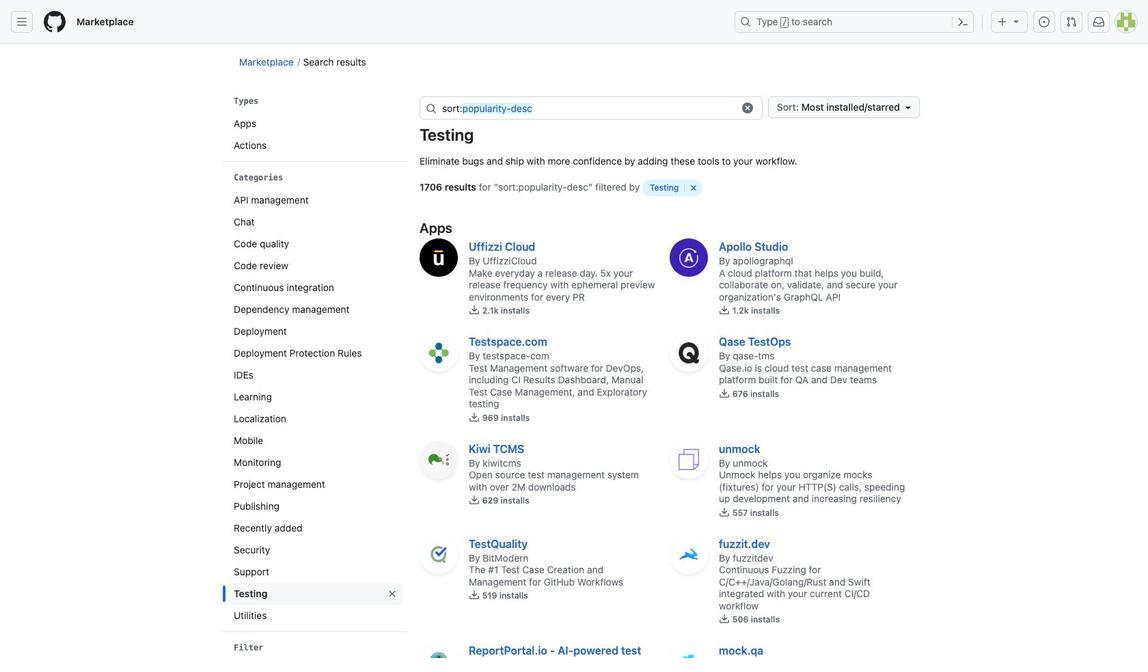 Task type: locate. For each thing, give the bounding box(es) containing it.
triangle down image
[[1011, 16, 1022, 27]]

list
[[228, 113, 403, 157], [228, 189, 403, 627]]

1 list from the top
[[228, 113, 403, 157]]

0 vertical spatial list
[[228, 113, 403, 157]]

2 list from the top
[[228, 189, 403, 627]]

git pull request image
[[1066, 16, 1077, 27]]

2 vertical spatial download image
[[719, 507, 730, 518]]

command palette image
[[958, 16, 969, 27]]

1 vertical spatial list
[[228, 189, 403, 627]]

plus image
[[997, 16, 1008, 27]]

download image
[[469, 305, 480, 316], [719, 388, 730, 399], [469, 495, 480, 506], [469, 590, 480, 601], [719, 614, 730, 625]]

download image
[[719, 305, 730, 316], [469, 412, 480, 423], [719, 507, 730, 518]]

triangle down image
[[903, 102, 914, 113]]



Task type: vqa. For each thing, say whether or not it's contained in the screenshot.
the Tim- for Tim-Burton007 / Tim-Burton007
no



Task type: describe. For each thing, give the bounding box(es) containing it.
clear testing filter image
[[690, 184, 698, 192]]

search image
[[426, 103, 437, 114]]

x circle fill image
[[742, 103, 753, 113]]

issue opened image
[[1039, 16, 1050, 27]]

Search for apps and actions text field
[[442, 97, 733, 119]]

remove category filter image
[[387, 588, 398, 599]]

0 vertical spatial download image
[[719, 305, 730, 316]]

notifications image
[[1094, 16, 1105, 27]]

1 vertical spatial download image
[[469, 412, 480, 423]]

homepage image
[[44, 11, 66, 33]]



